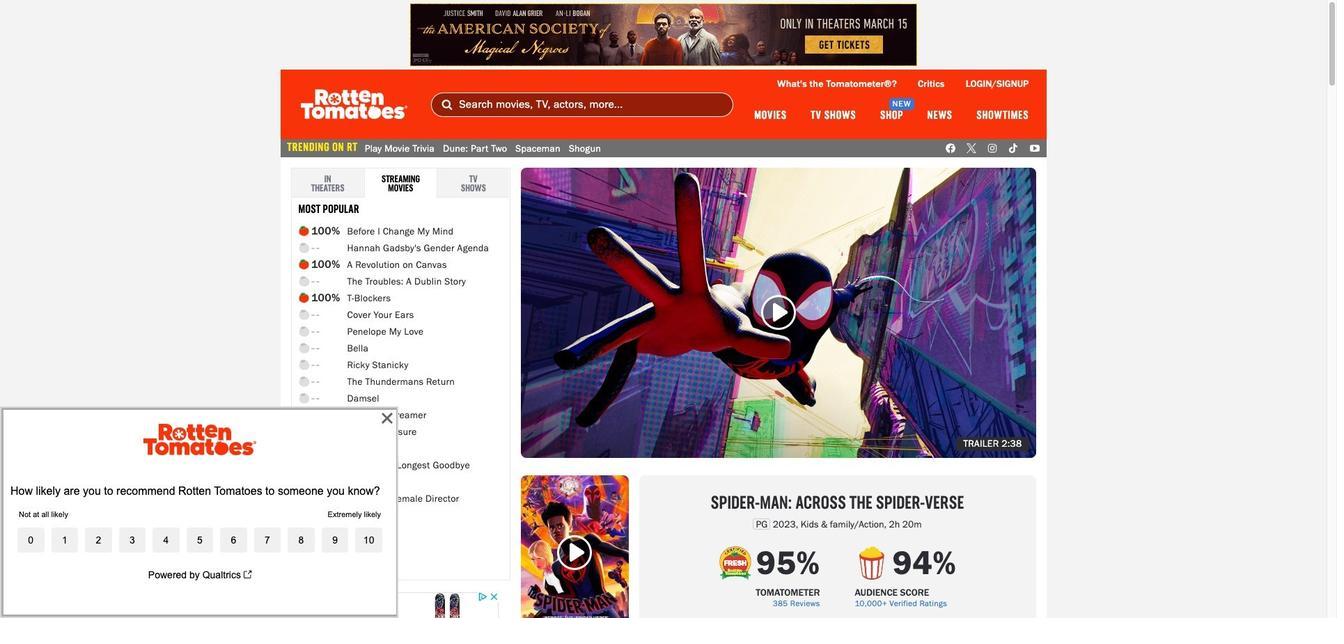Task type: describe. For each thing, give the bounding box(es) containing it.
navigation bar element
[[280, 70, 1047, 139]]



